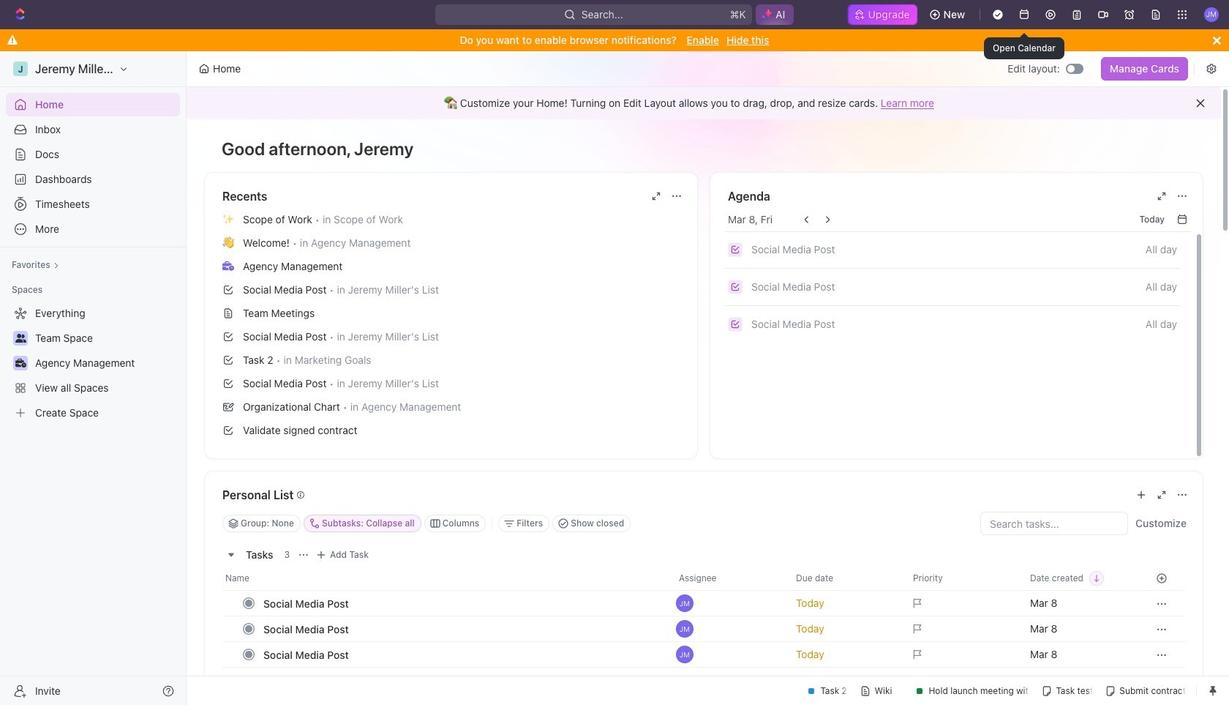 Task type: vqa. For each thing, say whether or not it's contained in the screenshot.
Jeremy Miller's Workspace, , element
yes



Task type: describe. For each thing, give the bounding box(es) containing it.
Search tasks... text field
[[982, 512, 1128, 534]]

1 horizontal spatial business time image
[[223, 261, 234, 271]]

user group image
[[15, 334, 26, 343]]



Task type: locate. For each thing, give the bounding box(es) containing it.
sidebar navigation
[[0, 51, 190, 705]]

0 vertical spatial business time image
[[223, 261, 234, 271]]

0 horizontal spatial business time image
[[15, 359, 26, 368]]

1 vertical spatial business time image
[[15, 359, 26, 368]]

tree inside sidebar navigation
[[6, 302, 180, 425]]

jeremy miller's workspace, , element
[[13, 61, 28, 76]]

alert
[[187, 87, 1222, 119]]

tree
[[6, 302, 180, 425]]

business time image
[[223, 261, 234, 271], [15, 359, 26, 368]]



